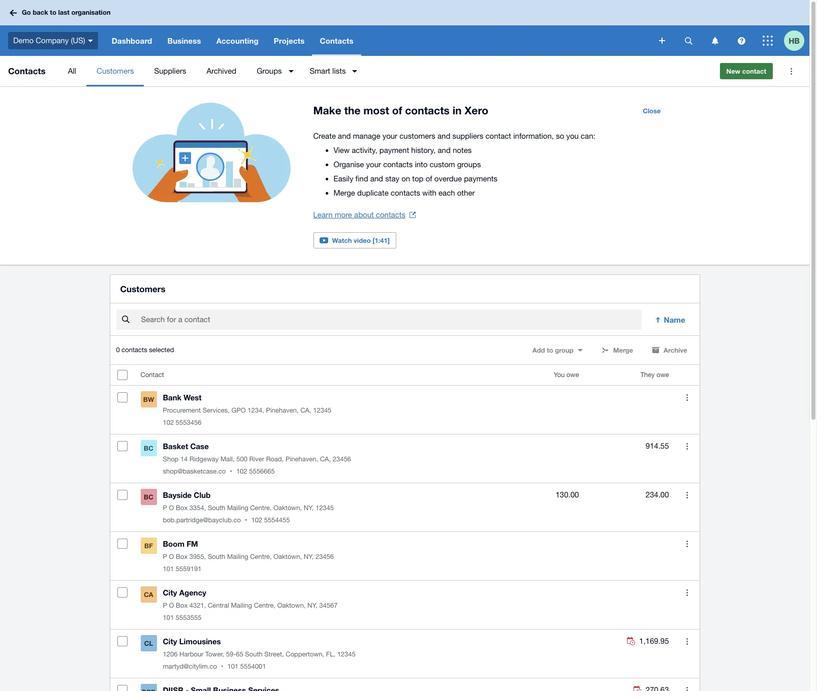 Task type: describe. For each thing, give the bounding box(es) containing it.
pinehaven, inside basket case shop 14 ridgeway mall, 500 river road, pinehaven, ca, 23456 shop@basketcase.co • 102 5556665
[[286, 456, 318, 463]]

• for bayside club
[[245, 517, 247, 524]]

you
[[554, 371, 565, 379]]

manage
[[353, 132, 381, 140]]

customers button
[[86, 56, 144, 86]]

merge for merge
[[614, 346, 634, 355]]

new contact
[[727, 67, 767, 75]]

learn more about contacts
[[314, 211, 406, 219]]

3 more row options image from the top
[[687, 687, 689, 692]]

bayside
[[163, 491, 192, 500]]

make
[[314, 104, 342, 117]]

(us)
[[71, 36, 85, 45]]

oaktown, for city agency
[[277, 602, 306, 610]]

demo company (us) button
[[0, 25, 104, 56]]

overdue
[[435, 174, 462, 183]]

video
[[354, 236, 371, 245]]

back
[[33, 8, 48, 16]]

custom
[[430, 160, 455, 169]]

5554455
[[264, 517, 290, 524]]

0 horizontal spatial of
[[392, 104, 402, 117]]

martyd@citylim.co
[[163, 663, 217, 671]]

contacts down payment at the top
[[384, 160, 413, 169]]

2 horizontal spatial svg image
[[763, 36, 773, 46]]

notes
[[453, 146, 472, 155]]

history,
[[412, 146, 436, 155]]

suppliers
[[154, 67, 186, 75]]

5 more row options button from the top
[[678, 583, 698, 603]]

12345 inside bank west procurement services, gpo 1234, pinehaven, ca, 12345 102 5553456
[[313, 407, 332, 415]]

navigation inside 'banner'
[[104, 25, 652, 56]]

hb button
[[785, 25, 810, 56]]

view
[[334, 146, 350, 155]]

road,
[[266, 456, 284, 463]]

club
[[194, 491, 211, 500]]

owe for you owe
[[567, 371, 579, 379]]

they owe
[[641, 371, 669, 379]]

0 contacts selected
[[116, 346, 174, 354]]

company
[[36, 36, 69, 45]]

234.00 link
[[646, 489, 669, 502]]

merge for merge duplicate contacts with each other
[[334, 189, 355, 197]]

and up custom
[[438, 146, 451, 155]]

new contact button
[[720, 63, 773, 79]]

create
[[314, 132, 336, 140]]

12345 for club
[[316, 505, 334, 512]]

city for city agency
[[163, 588, 177, 598]]

top
[[413, 174, 424, 183]]

svg image inside demo company (us) popup button
[[88, 40, 93, 42]]

menu containing all
[[58, 56, 712, 86]]

500
[[237, 456, 248, 463]]

mailing for club
[[227, 505, 248, 512]]

go back to last organisation link
[[6, 4, 117, 22]]

7 more row options button from the top
[[678, 681, 698, 692]]

demo company (us)
[[13, 36, 85, 45]]

city agency p o box 4321, central mailing centre, oaktown, ny, 34567 101 5553555
[[163, 588, 338, 622]]

information,
[[514, 132, 554, 140]]

mall,
[[221, 456, 235, 463]]

selected
[[149, 346, 174, 354]]

south inside city limousines 1206 harbour tower, 59-65 south street, coppertown, fl, 12345 martyd@citylim.co • 101 5554001
[[245, 651, 263, 659]]

archived button
[[197, 56, 247, 86]]

more
[[335, 211, 352, 219]]

in
[[453, 104, 462, 117]]

coppertown,
[[286, 651, 324, 659]]

add to group
[[533, 346, 574, 355]]

close
[[643, 107, 661, 115]]

1 horizontal spatial svg image
[[660, 38, 666, 44]]

ridgeway
[[190, 456, 219, 463]]

box for boom
[[176, 553, 188, 561]]

dashboard link
[[104, 25, 160, 56]]

most
[[364, 104, 389, 117]]

contact inside new contact button
[[743, 67, 767, 75]]

can:
[[581, 132, 596, 140]]

4321,
[[190, 602, 206, 610]]

101 inside city limousines 1206 harbour tower, 59-65 south street, coppertown, fl, 12345 martyd@citylim.co • 101 5554001
[[228, 663, 239, 671]]

1 vertical spatial contact
[[486, 132, 512, 140]]

centre, for bayside club
[[250, 505, 272, 512]]

groups
[[458, 160, 481, 169]]

boom
[[163, 540, 185, 549]]

1 vertical spatial customers
[[120, 284, 166, 294]]

organise your contacts into custom groups
[[334, 160, 481, 169]]

services,
[[203, 407, 230, 415]]

1 vertical spatial contacts
[[8, 66, 46, 76]]

archive button
[[646, 342, 694, 359]]

centre, for boom fm
[[250, 553, 272, 561]]

102 for basket case
[[236, 468, 247, 476]]

watch
[[332, 236, 352, 245]]

3955,
[[190, 553, 206, 561]]

smart lists button
[[300, 56, 364, 86]]

ny, for boom fm
[[304, 553, 314, 561]]

groups button
[[247, 56, 300, 86]]

dashboard
[[112, 36, 152, 45]]

duplicate
[[358, 189, 389, 197]]

groups
[[257, 67, 282, 75]]

bank
[[163, 393, 182, 402]]

agency
[[179, 588, 206, 598]]

130.00
[[556, 491, 579, 499]]

easily find and stay on top of overdue payments
[[334, 174, 498, 183]]

ny, for bayside club
[[304, 505, 314, 512]]

shop@basketcase.co
[[163, 468, 226, 476]]

more row options image for club
[[687, 492, 689, 499]]

102 inside bank west procurement services, gpo 1234, pinehaven, ca, 12345 102 5553456
[[163, 419, 174, 427]]

ny, for city agency
[[308, 602, 318, 610]]

pinehaven, inside bank west procurement services, gpo 1234, pinehaven, ca, 12345 102 5553456
[[266, 407, 299, 415]]

1 horizontal spatial of
[[426, 174, 433, 183]]

1,169.95 link
[[628, 636, 669, 648]]

payments
[[464, 174, 498, 183]]

more row options image for 3rd more row options popup button from the bottom
[[687, 590, 689, 596]]

archive
[[664, 346, 688, 355]]

customers inside button
[[97, 67, 134, 75]]

fm
[[187, 540, 198, 549]]

contact
[[141, 371, 164, 379]]

5553555
[[176, 614, 202, 622]]

12345 for limousines
[[337, 651, 356, 659]]

cl
[[144, 640, 153, 648]]

fl,
[[326, 651, 336, 659]]

all
[[68, 67, 76, 75]]

ca, inside basket case shop 14 ridgeway mall, 500 river road, pinehaven, ca, 23456 shop@basketcase.co • 102 5556665
[[320, 456, 331, 463]]

p for boom fm
[[163, 553, 167, 561]]

group
[[555, 346, 574, 355]]

130.00 link
[[556, 489, 579, 502]]

city limousines 1206 harbour tower, 59-65 south street, coppertown, fl, 12345 martyd@citylim.co • 101 5554001
[[163, 637, 356, 671]]

6 more row options button from the top
[[678, 632, 698, 652]]

watch video [1:41] button
[[314, 232, 397, 249]]

bw
[[143, 396, 154, 404]]



Task type: vqa. For each thing, say whether or not it's contained in the screenshot.
the top "City"
yes



Task type: locate. For each thing, give the bounding box(es) containing it.
contacts up lists
[[320, 36, 354, 45]]

0 horizontal spatial merge
[[334, 189, 355, 197]]

•
[[230, 468, 232, 476], [245, 517, 247, 524], [221, 663, 224, 671]]

12345 inside city limousines 1206 harbour tower, 59-65 south street, coppertown, fl, 12345 martyd@citylim.co • 101 5554001
[[337, 651, 356, 659]]

and up duplicate
[[371, 174, 383, 183]]

centre, right central
[[254, 602, 276, 610]]

0 horizontal spatial contacts
[[8, 66, 46, 76]]

102 left 5554455
[[251, 517, 262, 524]]

your up payment at the top
[[383, 132, 398, 140]]

of right most
[[392, 104, 402, 117]]

banner
[[0, 0, 810, 56]]

0 vertical spatial centre,
[[250, 505, 272, 512]]

4 more row options button from the top
[[678, 534, 698, 554]]

box
[[176, 505, 188, 512], [176, 553, 188, 561], [176, 602, 188, 610]]

contacts down merge duplicate contacts with each other
[[376, 211, 406, 219]]

mailing right central
[[231, 602, 252, 610]]

0 vertical spatial mailing
[[227, 505, 248, 512]]

1 box from the top
[[176, 505, 188, 512]]

0 horizontal spatial owe
[[567, 371, 579, 379]]

organisation
[[71, 8, 111, 16]]

ny, inside the 'boom fm p o box 3955, south mailing centre, oaktown, ny, 23456 101 5559191'
[[304, 553, 314, 561]]

navigation containing dashboard
[[104, 25, 652, 56]]

contact
[[743, 67, 767, 75], [486, 132, 512, 140]]

south right 3955,
[[208, 553, 225, 561]]

0 horizontal spatial contact
[[486, 132, 512, 140]]

0 vertical spatial •
[[230, 468, 232, 476]]

101 for boom fm
[[163, 566, 174, 573]]

south inside bayside club p o box 3354, south mailing centre, oaktown, ny, 12345 bob.partridge@bayclub.co • 102 5554455
[[208, 505, 225, 512]]

0 vertical spatial contact
[[743, 67, 767, 75]]

102 inside basket case shop 14 ridgeway mall, 500 river road, pinehaven, ca, 23456 shop@basketcase.co • 102 5556665
[[236, 468, 247, 476]]

bc left basket
[[144, 445, 154, 453]]

contacts down on
[[391, 189, 421, 197]]

central
[[208, 602, 229, 610]]

2 p from the top
[[163, 553, 167, 561]]

bc left the bayside
[[144, 493, 154, 502]]

name
[[664, 315, 686, 325]]

payment
[[380, 146, 409, 155]]

3 box from the top
[[176, 602, 188, 610]]

ca, right 1234,
[[301, 407, 312, 415]]

2 city from the top
[[163, 637, 177, 646]]

learn more about contacts link
[[314, 208, 416, 222]]

1 vertical spatial pinehaven,
[[286, 456, 318, 463]]

city inside city agency p o box 4321, central mailing centre, oaktown, ny, 34567 101 5553555
[[163, 588, 177, 598]]

0 vertical spatial south
[[208, 505, 225, 512]]

archived
[[207, 67, 237, 75]]

xero
[[465, 104, 489, 117]]

more row options image for 7th more row options popup button from the bottom
[[687, 394, 689, 401]]

merge down easily
[[334, 189, 355, 197]]

102 down 500 at left bottom
[[236, 468, 247, 476]]

0 vertical spatial 102
[[163, 419, 174, 427]]

mailing inside the 'boom fm p o box 3955, south mailing centre, oaktown, ny, 23456 101 5559191'
[[227, 553, 248, 561]]

1 horizontal spatial •
[[230, 468, 232, 476]]

p inside the 'boom fm p o box 3955, south mailing centre, oaktown, ny, 23456 101 5559191'
[[163, 553, 167, 561]]

river
[[249, 456, 264, 463]]

0 vertical spatial 12345
[[313, 407, 332, 415]]

• inside basket case shop 14 ridgeway mall, 500 river road, pinehaven, ca, 23456 shop@basketcase.co • 102 5556665
[[230, 468, 232, 476]]

actions menu image
[[782, 61, 802, 81]]

and up view
[[338, 132, 351, 140]]

mailing for agency
[[231, 602, 252, 610]]

0 horizontal spatial •
[[221, 663, 224, 671]]

ca, right road,
[[320, 456, 331, 463]]

more row options image for sixth more row options popup button from the bottom
[[687, 443, 689, 450]]

your down activity,
[[366, 160, 381, 169]]

1 p from the top
[[163, 505, 167, 512]]

1 owe from the left
[[567, 371, 579, 379]]

and left suppliers
[[438, 132, 451, 140]]

box for city
[[176, 602, 188, 610]]

2 box from the top
[[176, 553, 188, 561]]

tower,
[[205, 651, 224, 659]]

limousines
[[179, 637, 221, 646]]

ca
[[144, 591, 153, 599]]

contact right new
[[743, 67, 767, 75]]

of right 'top'
[[426, 174, 433, 183]]

oaktown, down 5554455
[[274, 553, 302, 561]]

102 inside bayside club p o box 3354, south mailing centre, oaktown, ny, 12345 bob.partridge@bayclub.co • 102 5554455
[[251, 517, 262, 524]]

0 horizontal spatial ca,
[[301, 407, 312, 415]]

bc for bayside club
[[144, 493, 154, 502]]

o for city
[[169, 602, 174, 610]]

o down boom
[[169, 553, 174, 561]]

merge left archive button
[[614, 346, 634, 355]]

watch video [1:41]
[[332, 236, 390, 245]]

23456 inside basket case shop 14 ridgeway mall, 500 river road, pinehaven, ca, 23456 shop@basketcase.co • 102 5556665
[[333, 456, 351, 463]]

svg image
[[763, 36, 773, 46], [660, 38, 666, 44], [88, 40, 93, 42]]

box for bayside
[[176, 505, 188, 512]]

bank west procurement services, gpo 1234, pinehaven, ca, 12345 102 5553456
[[163, 393, 332, 427]]

1 vertical spatial box
[[176, 553, 188, 561]]

0
[[116, 346, 120, 354]]

smart lists
[[310, 67, 346, 75]]

on
[[402, 174, 410, 183]]

0 vertical spatial to
[[50, 8, 56, 16]]

59-
[[226, 651, 236, 659]]

procurement
[[163, 407, 201, 415]]

centre, inside city agency p o box 4321, central mailing centre, oaktown, ny, 34567 101 5553555
[[254, 602, 276, 610]]

0 horizontal spatial your
[[366, 160, 381, 169]]

2 horizontal spatial •
[[245, 517, 247, 524]]

101 left "5559191"
[[163, 566, 174, 573]]

svg image inside go back to last organisation link
[[10, 9, 17, 16]]

basket case shop 14 ridgeway mall, 500 river road, pinehaven, ca, 23456 shop@basketcase.co • 102 5556665
[[163, 442, 351, 476]]

1 o from the top
[[169, 505, 174, 512]]

close button
[[637, 103, 667, 119]]

contacts inside popup button
[[320, 36, 354, 45]]

Search for a contact field
[[140, 310, 642, 330]]

1234,
[[248, 407, 264, 415]]

centre, down 5554455
[[250, 553, 272, 561]]

1 more row options image from the top
[[687, 394, 689, 401]]

1 vertical spatial o
[[169, 553, 174, 561]]

12345 inside bayside club p o box 3354, south mailing centre, oaktown, ny, 12345 bob.partridge@bayclub.co • 102 5554455
[[316, 505, 334, 512]]

0 vertical spatial merge
[[334, 189, 355, 197]]

street,
[[265, 651, 284, 659]]

o for bayside
[[169, 505, 174, 512]]

more row options image for 4th more row options popup button from the bottom of the contact list table element
[[687, 541, 689, 548]]

go
[[22, 8, 31, 16]]

mailing right 3955,
[[227, 553, 248, 561]]

city right ca at bottom left
[[163, 588, 177, 598]]

1 more row options button from the top
[[678, 388, 698, 408]]

create and manage your customers and suppliers contact information, so you can:
[[314, 132, 596, 140]]

more row options image
[[687, 394, 689, 401], [687, 443, 689, 450], [687, 541, 689, 548], [687, 590, 689, 596]]

south right the "3354,"
[[208, 505, 225, 512]]

banner containing hb
[[0, 0, 810, 56]]

0 vertical spatial of
[[392, 104, 402, 117]]

organise
[[334, 160, 364, 169]]

5553456
[[176, 419, 202, 427]]

4 more row options image from the top
[[687, 590, 689, 596]]

1 vertical spatial 12345
[[316, 505, 334, 512]]

1 vertical spatial bc
[[144, 493, 154, 502]]

2 vertical spatial oaktown,
[[277, 602, 306, 610]]

o down the bayside
[[169, 505, 174, 512]]

p inside city agency p o box 4321, central mailing centre, oaktown, ny, 34567 101 5553555
[[163, 602, 167, 610]]

contacts
[[405, 104, 450, 117], [384, 160, 413, 169], [391, 189, 421, 197], [376, 211, 406, 219], [122, 346, 147, 354]]

oaktown, inside city agency p o box 4321, central mailing centre, oaktown, ny, 34567 101 5553555
[[277, 602, 306, 610]]

2 more row options image from the top
[[687, 639, 689, 645]]

you
[[567, 132, 579, 140]]

contacts down demo
[[8, 66, 46, 76]]

102 for bayside club
[[251, 517, 262, 524]]

1 vertical spatial 102
[[236, 468, 247, 476]]

2 vertical spatial centre,
[[254, 602, 276, 610]]

mailing up bob.partridge@bayclub.co
[[227, 505, 248, 512]]

pinehaven, right road,
[[286, 456, 318, 463]]

oaktown, inside the 'boom fm p o box 3955, south mailing centre, oaktown, ny, 23456 101 5559191'
[[274, 553, 302, 561]]

mailing for fm
[[227, 553, 248, 561]]

centre, inside the 'boom fm p o box 3955, south mailing centre, oaktown, ny, 23456 101 5559191'
[[250, 553, 272, 561]]

2 vertical spatial mailing
[[231, 602, 252, 610]]

3 o from the top
[[169, 602, 174, 610]]

1 vertical spatial oaktown,
[[274, 553, 302, 561]]

o inside the 'boom fm p o box 3955, south mailing centre, oaktown, ny, 23456 101 5559191'
[[169, 553, 174, 561]]

owe for they owe
[[657, 371, 669, 379]]

0 vertical spatial 101
[[163, 566, 174, 573]]

0 horizontal spatial to
[[50, 8, 56, 16]]

owe right they
[[657, 371, 669, 379]]

contact list table element
[[110, 365, 700, 692]]

• down mall,
[[230, 468, 232, 476]]

city inside city limousines 1206 harbour tower, 59-65 south street, coppertown, fl, 12345 martyd@citylim.co • 101 5554001
[[163, 637, 177, 646]]

to left last
[[50, 8, 56, 16]]

to inside 'banner'
[[50, 8, 56, 16]]

3354,
[[190, 505, 206, 512]]

oaktown, for bayside club
[[274, 505, 302, 512]]

1 bc from the top
[[144, 445, 154, 453]]

bayside club p o box 3354, south mailing centre, oaktown, ny, 12345 bob.partridge@bayclub.co • 102 5554455
[[163, 491, 334, 524]]

14
[[180, 456, 188, 463]]

2 more row options button from the top
[[678, 436, 698, 457]]

owe
[[567, 371, 579, 379], [657, 371, 669, 379]]

name button
[[648, 310, 694, 330]]

about
[[354, 211, 374, 219]]

1 horizontal spatial contacts
[[320, 36, 354, 45]]

city
[[163, 588, 177, 598], [163, 637, 177, 646]]

1 more row options image from the top
[[687, 492, 689, 499]]

3 more row options image from the top
[[687, 541, 689, 548]]

1 city from the top
[[163, 588, 177, 598]]

p for city agency
[[163, 602, 167, 610]]

1 vertical spatial •
[[245, 517, 247, 524]]

0 vertical spatial box
[[176, 505, 188, 512]]

[1:41]
[[373, 236, 390, 245]]

234.00
[[646, 491, 669, 499]]

learn
[[314, 211, 333, 219]]

• left 5554455
[[245, 517, 247, 524]]

1 horizontal spatial contact
[[743, 67, 767, 75]]

south inside the 'boom fm p o box 3955, south mailing centre, oaktown, ny, 23456 101 5559191'
[[208, 553, 225, 561]]

23456 for basket case
[[333, 456, 351, 463]]

0 vertical spatial contacts
[[320, 36, 354, 45]]

hb
[[789, 36, 800, 45]]

boom fm p o box 3955, south mailing centre, oaktown, ny, 23456 101 5559191
[[163, 540, 334, 573]]

1 vertical spatial mailing
[[227, 553, 248, 561]]

more row options image for limousines
[[687, 639, 689, 645]]

0 vertical spatial pinehaven,
[[266, 407, 299, 415]]

suppliers
[[453, 132, 484, 140]]

bc
[[144, 445, 154, 453], [144, 493, 154, 502]]

city up 1206
[[163, 637, 177, 646]]

business
[[168, 36, 201, 45]]

ca, inside bank west procurement services, gpo 1234, pinehaven, ca, 12345 102 5553456
[[301, 407, 312, 415]]

merge inside button
[[614, 346, 634, 355]]

contacts
[[320, 36, 354, 45], [8, 66, 46, 76]]

customers
[[97, 67, 134, 75], [120, 284, 166, 294]]

0 vertical spatial ny,
[[304, 505, 314, 512]]

and
[[338, 132, 351, 140], [438, 132, 451, 140], [438, 146, 451, 155], [371, 174, 383, 183]]

0 vertical spatial more row options image
[[687, 492, 689, 499]]

101 left 5553555
[[163, 614, 174, 622]]

1 horizontal spatial merge
[[614, 346, 634, 355]]

accounting
[[216, 36, 259, 45]]

south for club
[[208, 505, 225, 512]]

1 horizontal spatial your
[[383, 132, 398, 140]]

2 vertical spatial more row options image
[[687, 687, 689, 692]]

south for fm
[[208, 553, 225, 561]]

o inside city agency p o box 4321, central mailing centre, oaktown, ny, 34567 101 5553555
[[169, 602, 174, 610]]

city for city limousines
[[163, 637, 177, 646]]

centre, inside bayside club p o box 3354, south mailing centre, oaktown, ny, 12345 bob.partridge@bayclub.co • 102 5554455
[[250, 505, 272, 512]]

1 vertical spatial centre,
[[250, 553, 272, 561]]

box inside bayside club p o box 3354, south mailing centre, oaktown, ny, 12345 bob.partridge@bayclub.co • 102 5554455
[[176, 505, 188, 512]]

23456 for boom fm
[[316, 553, 334, 561]]

23456 inside the 'boom fm p o box 3955, south mailing centre, oaktown, ny, 23456 101 5559191'
[[316, 553, 334, 561]]

1 vertical spatial ca,
[[320, 456, 331, 463]]

1,169.95
[[640, 637, 669, 646]]

101 inside city agency p o box 4321, central mailing centre, oaktown, ny, 34567 101 5553555
[[163, 614, 174, 622]]

1 horizontal spatial owe
[[657, 371, 669, 379]]

1 vertical spatial your
[[366, 160, 381, 169]]

0 vertical spatial your
[[383, 132, 398, 140]]

oaktown, for boom fm
[[274, 553, 302, 561]]

oaktown, up 5554455
[[274, 505, 302, 512]]

2 vertical spatial •
[[221, 663, 224, 671]]

suppliers button
[[144, 56, 197, 86]]

102 down procurement
[[163, 419, 174, 427]]

2 vertical spatial ny,
[[308, 602, 318, 610]]

2 vertical spatial o
[[169, 602, 174, 610]]

2 horizontal spatial 102
[[251, 517, 262, 524]]

more row options image
[[687, 492, 689, 499], [687, 639, 689, 645], [687, 687, 689, 692]]

centre,
[[250, 505, 272, 512], [250, 553, 272, 561], [254, 602, 276, 610]]

23456
[[333, 456, 351, 463], [316, 553, 334, 561]]

1 horizontal spatial to
[[547, 346, 554, 355]]

1 vertical spatial 23456
[[316, 553, 334, 561]]

mailing inside city agency p o box 4321, central mailing centre, oaktown, ny, 34567 101 5553555
[[231, 602, 252, 610]]

add to group button
[[527, 342, 589, 359]]

101
[[163, 566, 174, 573], [163, 614, 174, 622], [228, 663, 239, 671]]

0 vertical spatial oaktown,
[[274, 505, 302, 512]]

pinehaven, right 1234,
[[266, 407, 299, 415]]

your
[[383, 132, 398, 140], [366, 160, 381, 169]]

2 owe from the left
[[657, 371, 669, 379]]

1 vertical spatial to
[[547, 346, 554, 355]]

box inside city agency p o box 4321, central mailing centre, oaktown, ny, 34567 101 5553555
[[176, 602, 188, 610]]

• down 'tower,'
[[221, 663, 224, 671]]

so
[[556, 132, 565, 140]]

view activity, payment history, and notes
[[334, 146, 472, 155]]

2 bc from the top
[[144, 493, 154, 502]]

merge button
[[595, 342, 640, 359]]

0 vertical spatial bc
[[144, 445, 154, 453]]

1 vertical spatial south
[[208, 553, 225, 561]]

bf
[[144, 542, 153, 550]]

65
[[236, 651, 243, 659]]

3 p from the top
[[163, 602, 167, 610]]

go back to last organisation
[[22, 8, 111, 16]]

lists
[[333, 67, 346, 75]]

contacts up customers
[[405, 104, 450, 117]]

oaktown, left 34567
[[277, 602, 306, 610]]

2 vertical spatial box
[[176, 602, 188, 610]]

o for boom
[[169, 553, 174, 561]]

projects
[[274, 36, 305, 45]]

1 vertical spatial p
[[163, 553, 167, 561]]

1206
[[163, 651, 178, 659]]

0 horizontal spatial svg image
[[88, 40, 93, 42]]

5559191
[[176, 566, 202, 573]]

1 vertical spatial merge
[[614, 346, 634, 355]]

p down boom
[[163, 553, 167, 561]]

contacts right 0
[[122, 346, 147, 354]]

• for basket case
[[230, 468, 232, 476]]

0 vertical spatial 23456
[[333, 456, 351, 463]]

• inside city limousines 1206 harbour tower, 59-65 south street, coppertown, fl, 12345 martyd@citylim.co • 101 5554001
[[221, 663, 224, 671]]

2 o from the top
[[169, 553, 174, 561]]

bc for basket case
[[144, 445, 154, 453]]

o inside bayside club p o box 3354, south mailing centre, oaktown, ny, 12345 bob.partridge@bayclub.co • 102 5554455
[[169, 505, 174, 512]]

merge duplicate contacts with each other
[[334, 189, 475, 197]]

box up 5553555
[[176, 602, 188, 610]]

activity,
[[352, 146, 378, 155]]

svg image
[[10, 9, 17, 16], [685, 37, 693, 44], [712, 37, 719, 44], [738, 37, 746, 44]]

contacts button
[[312, 25, 361, 56]]

0 vertical spatial city
[[163, 588, 177, 598]]

ny, inside bayside club p o box 3354, south mailing centre, oaktown, ny, 12345 bob.partridge@bayclub.co • 102 5554455
[[304, 505, 314, 512]]

0 vertical spatial customers
[[97, 67, 134, 75]]

navigation
[[104, 25, 652, 56]]

p left 4321,
[[163, 602, 167, 610]]

2 vertical spatial 102
[[251, 517, 262, 524]]

box up "5559191"
[[176, 553, 188, 561]]

2 vertical spatial 12345
[[337, 651, 356, 659]]

oaktown, inside bayside club p o box 3354, south mailing centre, oaktown, ny, 12345 bob.partridge@bayclub.co • 102 5554455
[[274, 505, 302, 512]]

101 inside the 'boom fm p o box 3955, south mailing centre, oaktown, ny, 23456 101 5559191'
[[163, 566, 174, 573]]

p down the bayside
[[163, 505, 167, 512]]

0 vertical spatial ca,
[[301, 407, 312, 415]]

2 vertical spatial 101
[[228, 663, 239, 671]]

make the most of contacts in xero
[[314, 104, 489, 117]]

p inside bayside club p o box 3354, south mailing centre, oaktown, ny, 12345 bob.partridge@bayclub.co • 102 5554455
[[163, 505, 167, 512]]

102
[[163, 419, 174, 427], [236, 468, 247, 476], [251, 517, 262, 524]]

2 more row options image from the top
[[687, 443, 689, 450]]

101 for city agency
[[163, 614, 174, 622]]

1 vertical spatial of
[[426, 174, 433, 183]]

new
[[727, 67, 741, 75]]

1 horizontal spatial ca,
[[320, 456, 331, 463]]

box down the bayside
[[176, 505, 188, 512]]

centre, for city agency
[[254, 602, 276, 610]]

shop
[[163, 456, 179, 463]]

mailing inside bayside club p o box 3354, south mailing centre, oaktown, ny, 12345 bob.partridge@bayclub.co • 102 5554455
[[227, 505, 248, 512]]

1 vertical spatial 101
[[163, 614, 174, 622]]

34567
[[320, 602, 338, 610]]

• for city limousines
[[221, 663, 224, 671]]

ny, inside city agency p o box 4321, central mailing centre, oaktown, ny, 34567 101 5553555
[[308, 602, 318, 610]]

2 vertical spatial p
[[163, 602, 167, 610]]

contact right suppliers
[[486, 132, 512, 140]]

other
[[458, 189, 475, 197]]

basket
[[163, 442, 188, 451]]

101 down 59-
[[228, 663, 239, 671]]

1 horizontal spatial 102
[[236, 468, 247, 476]]

• inside bayside club p o box 3354, south mailing centre, oaktown, ny, 12345 bob.partridge@bayclub.co • 102 5554455
[[245, 517, 247, 524]]

1 vertical spatial more row options image
[[687, 639, 689, 645]]

south up 5554001
[[245, 651, 263, 659]]

p for bayside club
[[163, 505, 167, 512]]

2 vertical spatial south
[[245, 651, 263, 659]]

914.55
[[646, 442, 669, 451]]

menu
[[58, 56, 712, 86]]

3 more row options button from the top
[[678, 485, 698, 506]]

0 horizontal spatial 102
[[163, 419, 174, 427]]

0 vertical spatial o
[[169, 505, 174, 512]]

o left 4321,
[[169, 602, 174, 610]]

to right add
[[547, 346, 554, 355]]

1 vertical spatial ny,
[[304, 553, 314, 561]]

owe right the you
[[567, 371, 579, 379]]

centre, up 5554455
[[250, 505, 272, 512]]

box inside the 'boom fm p o box 3955, south mailing centre, oaktown, ny, 23456 101 5559191'
[[176, 553, 188, 561]]

gpo
[[232, 407, 246, 415]]

to inside popup button
[[547, 346, 554, 355]]

1 vertical spatial city
[[163, 637, 177, 646]]

bob.partridge@bayclub.co
[[163, 517, 241, 524]]

0 vertical spatial p
[[163, 505, 167, 512]]



